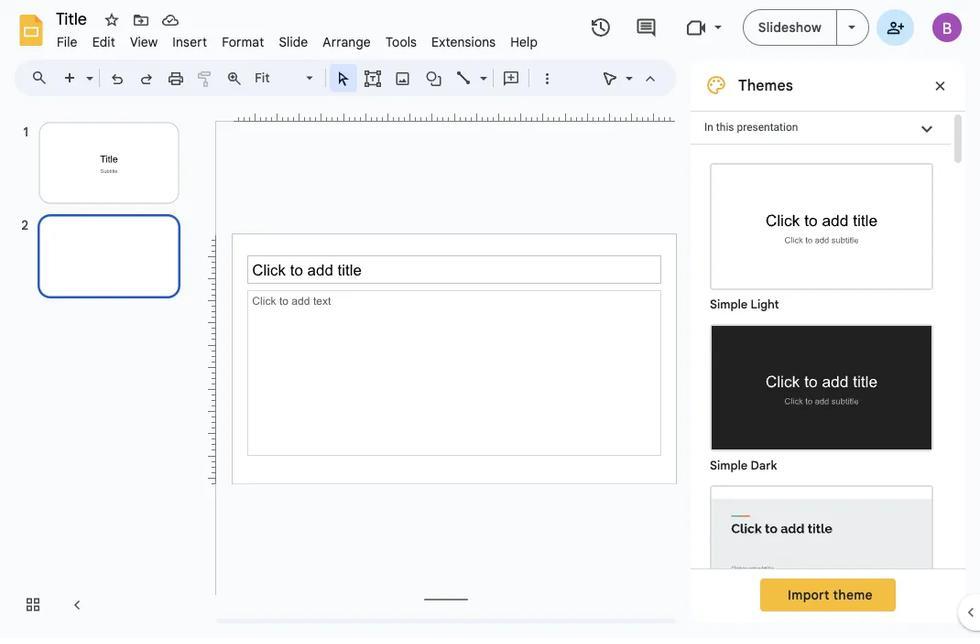 Task type: locate. For each thing, give the bounding box(es) containing it.
0 vertical spatial simple
[[710, 297, 748, 312]]

view menu item
[[123, 31, 165, 53]]

1 vertical spatial simple
[[710, 459, 748, 473]]

in
[[705, 121, 714, 134]]

option group containing simple light
[[691, 145, 951, 639]]

simple for simple dark
[[710, 459, 748, 473]]

slide
[[279, 34, 308, 50]]

extensions
[[432, 34, 496, 50]]

Zoom field
[[249, 65, 322, 92]]

2 simple from the top
[[710, 459, 748, 473]]

simple inside simple dark option
[[710, 459, 748, 473]]

navigation
[[0, 104, 202, 639]]

Simple Light radio
[[701, 154, 943, 639]]

slideshow
[[759, 19, 822, 35]]

simple dark
[[710, 459, 778, 473]]

this
[[717, 121, 735, 134]]

Menus field
[[23, 65, 63, 91]]

dark
[[751, 459, 778, 473]]

simple inside simple light option
[[710, 297, 748, 312]]

arrange menu item
[[316, 31, 378, 53]]

simple left the dark
[[710, 459, 748, 473]]

shape image
[[424, 65, 445, 91]]

themes
[[739, 76, 793, 94]]

light
[[751, 297, 779, 312]]

menu bar banner
[[0, 0, 981, 639]]

option group
[[691, 145, 951, 639]]

Streamline radio
[[701, 477, 943, 638]]

simple left light at the right
[[710, 297, 748, 312]]

option group inside "themes" section
[[691, 145, 951, 639]]

main toolbar
[[54, 64, 562, 92]]

menu bar inside menu bar banner
[[49, 24, 545, 54]]

1 simple from the top
[[710, 297, 748, 312]]

simple
[[710, 297, 748, 312], [710, 459, 748, 473]]

in this presentation
[[705, 121, 799, 134]]

menu bar containing file
[[49, 24, 545, 54]]

tools menu item
[[378, 31, 424, 53]]

Simple Dark radio
[[701, 315, 943, 477]]

Zoom text field
[[252, 65, 303, 91]]

menu bar
[[49, 24, 545, 54]]

edit
[[92, 34, 115, 50]]



Task type: describe. For each thing, give the bounding box(es) containing it.
help menu item
[[503, 31, 545, 53]]

share. private to only me. image
[[887, 19, 905, 35]]

format menu item
[[215, 31, 272, 53]]

view
[[130, 34, 158, 50]]

edit menu item
[[85, 31, 123, 53]]

file menu item
[[49, 31, 85, 53]]

file
[[57, 34, 78, 50]]

import
[[788, 587, 830, 603]]

new slide with layout image
[[82, 66, 93, 72]]

streamline image
[[712, 488, 932, 611]]

slideshow button
[[743, 9, 838, 46]]

insert
[[173, 34, 207, 50]]

themes application
[[0, 0, 981, 639]]

simple for simple light
[[710, 297, 748, 312]]

Rename text field
[[49, 7, 97, 29]]

extensions menu item
[[424, 31, 503, 53]]

import theme
[[788, 587, 873, 603]]

themes section
[[691, 60, 966, 639]]

arrange
[[323, 34, 371, 50]]

navigation inside themes application
[[0, 104, 202, 639]]

help
[[511, 34, 538, 50]]

insert menu item
[[165, 31, 215, 53]]

Star checkbox
[[99, 7, 125, 33]]

format
[[222, 34, 264, 50]]

import theme button
[[761, 579, 896, 612]]

mode and view toolbar
[[596, 60, 665, 96]]

tools
[[386, 34, 417, 50]]

theme
[[834, 587, 873, 603]]

presentation options image
[[849, 26, 856, 29]]

presentation
[[737, 121, 799, 134]]

insert image image
[[393, 65, 414, 91]]

simple light
[[710, 297, 779, 312]]

in this presentation tab
[[691, 111, 951, 145]]

slide menu item
[[272, 31, 316, 53]]



Task type: vqa. For each thing, say whether or not it's contained in the screenshot.
Option Group containing Simple Light
yes



